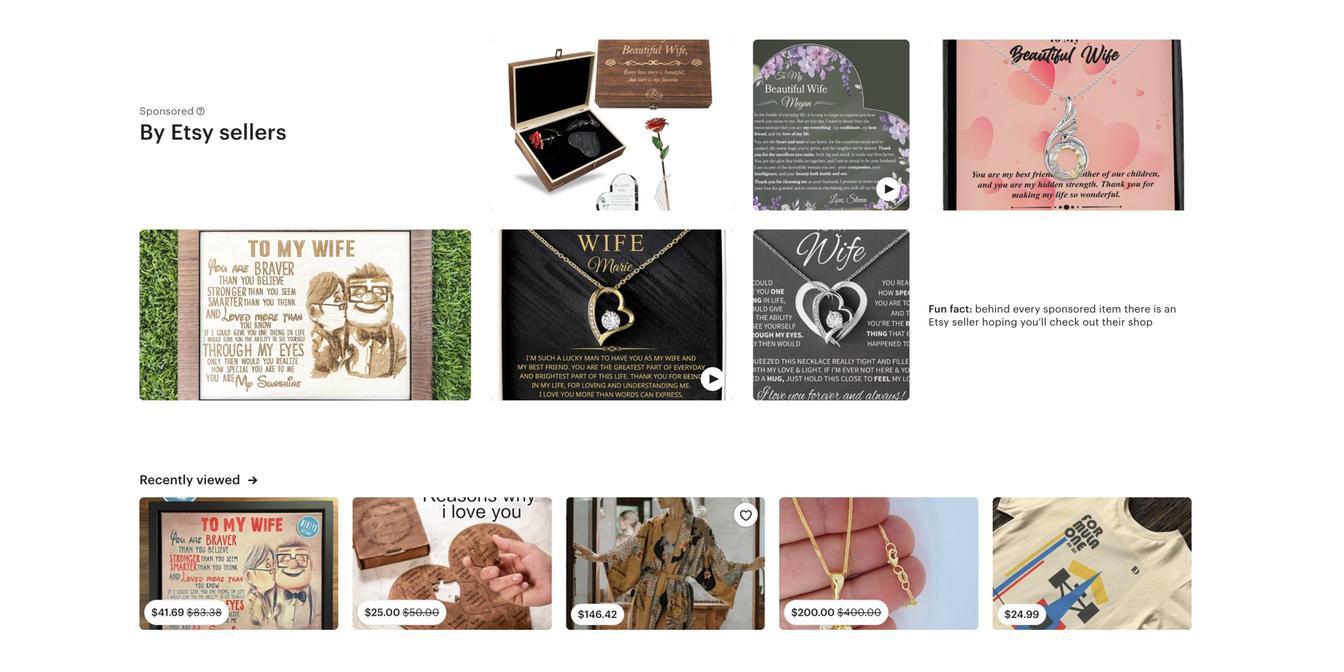 Task type: vqa. For each thing, say whether or not it's contained in the screenshot.
the rightmost "(3.4k)"
no



Task type: locate. For each thing, give the bounding box(es) containing it.
etsy down the sponsored
[[171, 120, 214, 145]]

you'll
[[1020, 317, 1047, 328]]

etsy
[[171, 120, 214, 145], [929, 317, 949, 328]]

sponsored
[[1043, 303, 1096, 315]]

1 vertical spatial etsy
[[929, 317, 949, 328]]

seller
[[952, 317, 979, 328]]

an
[[1164, 303, 1177, 315]]

41.69
[[158, 607, 184, 619]]

to my beautiful wife image
[[929, 40, 1192, 211]]

etsy inside behind every sponsored item there is an etsy seller hoping you'll check out their shop
[[929, 317, 949, 328]]

behind
[[975, 303, 1010, 315]]

0 horizontal spatial etsy
[[171, 120, 214, 145]]

sellers
[[219, 120, 287, 145]]

to my wife necklace - anniversary gift for wife - wife birthday gift - gift for wife - christmas gifts image
[[753, 230, 910, 401]]

400.00
[[844, 607, 881, 619]]

$ 41.69 $ 83.38
[[151, 607, 222, 619]]

etsy down fun
[[929, 317, 949, 328]]

fact:
[[950, 303, 972, 315]]

by etsy sellers
[[139, 120, 287, 145]]

silk blend kimono robe boheme, gold plus size dressing gown woman, honeymoon lounge wear, luxury gift for mothers day, wife girlfriend mom image
[[566, 498, 765, 631]]

25.00
[[371, 607, 400, 619]]

fun
[[929, 303, 947, 315]]

by
[[139, 120, 165, 145]]

racing t-shirt, 2023 grand prix hoodie, car sweatshirt, grand prix tee, racing top, racing clothing gift, car lover gift,moto gp poster image
[[993, 498, 1192, 631]]

to my wife | to my wife gift image
[[139, 498, 338, 631]]

$ 25.00 $ 50.00
[[365, 607, 439, 619]]

1 horizontal spatial etsy
[[929, 317, 949, 328]]

$ 146.42
[[578, 609, 617, 621]]

146.42
[[585, 609, 617, 621]]

out
[[1083, 317, 1099, 328]]

$
[[151, 607, 158, 619], [187, 607, 193, 619], [365, 607, 371, 619], [403, 607, 409, 619], [791, 607, 798, 619], [837, 607, 844, 619], [578, 609, 585, 621], [1005, 609, 1011, 621]]



Task type: describe. For each thing, give the bounding box(es) containing it.
recently viewed link
[[139, 472, 258, 489]]

there
[[1124, 303, 1151, 315]]

every
[[1013, 303, 1040, 315]]

to my wife personalized heart plaque gift for wife anniversary gift for wife birthday gift from husband for wife christmas gifts for her image
[[753, 40, 910, 211]]

their
[[1102, 317, 1125, 328]]

christmas gifts for her | wife | women – engraved wooden gift set 'to my beautiful wife' crystal heart | 24k gold rose | anniversary image
[[490, 40, 734, 211]]

recently viewed
[[139, 474, 243, 488]]

24.99
[[1011, 609, 1039, 621]]

to my wife engraved frame | to my husband engraved frame | to my wife gift | to my husband gift | up quote | gift for wife | gift for husban image
[[139, 230, 471, 401]]

$ 24.99
[[1005, 609, 1039, 621]]

0 vertical spatial etsy
[[171, 120, 214, 145]]

hoping
[[982, 317, 1017, 328]]

personalized gift, gift for her, anniversary gifts, anniversary gift for her, personalized gifts for her, girlfriend gift, gift for him image
[[353, 498, 552, 631]]

$ 200.00 $ 400.00
[[791, 607, 881, 619]]

to my wife necklace wife gift from husband, anniversary gift wife birthday romantic gift valentines gift for wife, christmas gifts for wife image
[[490, 230, 734, 401]]

50.00
[[409, 607, 439, 619]]

200.00
[[798, 607, 835, 619]]

viewed
[[196, 474, 240, 488]]

recently
[[139, 474, 193, 488]]

sponsored
[[139, 105, 194, 117]]

83.38
[[193, 607, 222, 619]]

item
[[1099, 303, 1121, 315]]

is
[[1153, 303, 1162, 315]]

behind every sponsored item there is an etsy seller hoping you'll check out their shop
[[929, 303, 1177, 328]]

solid 14k bee charm pendant, hand set stone, italian made, black clear yellow stones, 14k diamond cut wheat chain, gift for bee lovers image
[[779, 498, 978, 631]]

check
[[1050, 317, 1080, 328]]

shop
[[1128, 317, 1153, 328]]

fun fact:
[[929, 303, 975, 315]]



